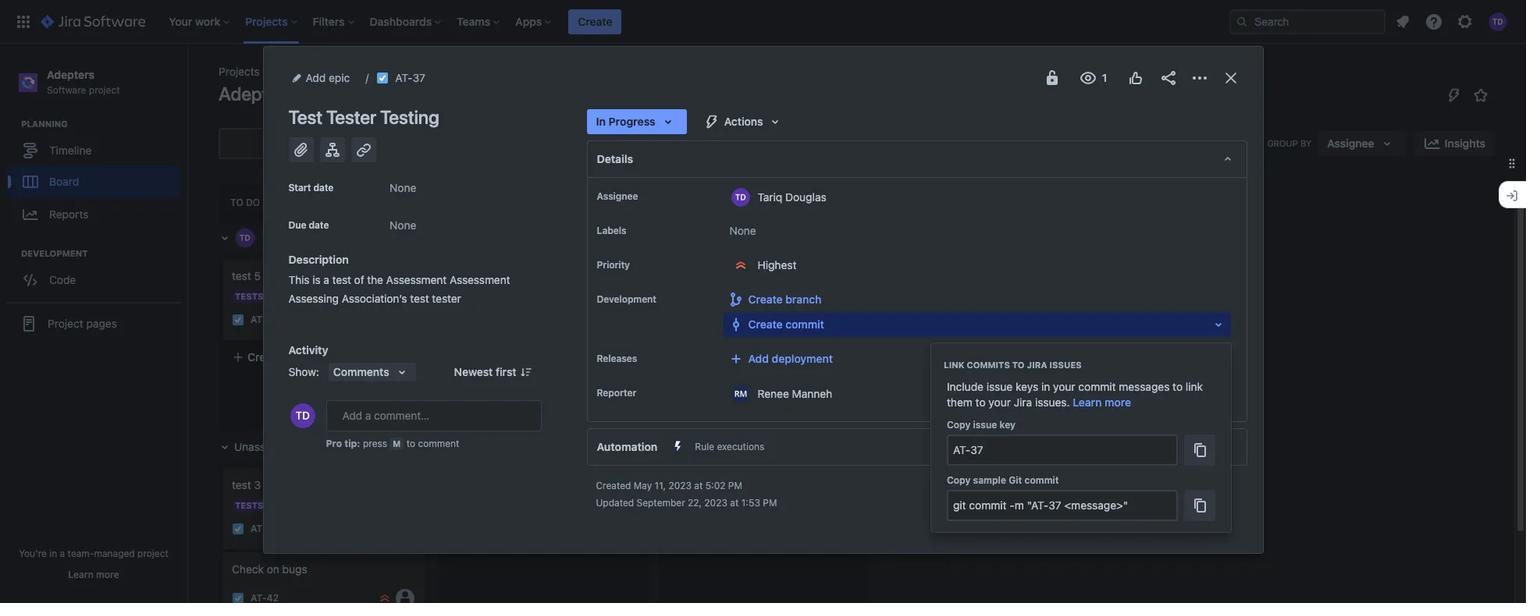 Task type: locate. For each thing, give the bounding box(es) containing it.
0 horizontal spatial test
[[289, 106, 323, 128]]

test up tester
[[452, 269, 473, 283]]

learn more
[[1073, 396, 1132, 409], [68, 569, 119, 581]]

3 for test
[[254, 479, 261, 492]]

create inside dropdown button
[[749, 318, 783, 331]]

issues right the done
[[789, 508, 822, 522]]

check
[[232, 563, 264, 576]]

0 vertical spatial in
[[1042, 380, 1051, 394]]

assignee: tariq douglas image
[[616, 296, 635, 315]]

project
[[89, 84, 120, 96], [137, 548, 169, 560]]

0 vertical spatial date
[[313, 182, 334, 194]]

more inside 'link'
[[1105, 396, 1132, 409]]

0 horizontal spatial 2023
[[669, 480, 692, 492]]

press
[[363, 438, 387, 450]]

douglas up description
[[290, 231, 331, 244]]

0 horizontal spatial tariq
[[262, 231, 287, 244]]

0 vertical spatial tariq
[[758, 190, 783, 203]]

no restrictions image
[[1043, 69, 1062, 87]]

commit inside include issue keys in your commit messages to link them to your jira issues.
[[1079, 380, 1116, 394]]

date right 'start'
[[313, 182, 334, 194]]

copy icon image
[[1191, 441, 1210, 460], [1191, 497, 1210, 515]]

1 vertical spatial copy icon image
[[1191, 497, 1210, 515]]

task image right assignee: tariq douglas image
[[452, 299, 465, 311]]

more for learn more 'link'
[[1105, 396, 1132, 409]]

1 vertical spatial learn more
[[68, 569, 119, 581]]

douglas inside dropdown button
[[290, 231, 331, 244]]

Add a comment… field
[[326, 401, 542, 432]]

commit
[[786, 318, 825, 331], [1079, 380, 1116, 394], [1025, 475, 1059, 487]]

commit down branch
[[786, 318, 825, 331]]

0 horizontal spatial learn
[[68, 569, 94, 581]]

more down the 'managed'
[[96, 569, 119, 581]]

0 vertical spatial at
[[695, 480, 703, 492]]

1 vertical spatial 2023
[[705, 497, 728, 509]]

tariq inside 'test tester testing' dialog
[[758, 190, 783, 203]]

m
[[393, 439, 401, 449]]

1 horizontal spatial testing
[[511, 269, 547, 283]]

commit right git
[[1025, 475, 1059, 487]]

rule
[[695, 441, 715, 453]]

copy down them at right
[[947, 419, 971, 431]]

copy left sample
[[947, 475, 971, 487]]

link commits to jira issues
[[944, 360, 1082, 370]]

1 horizontal spatial learn more
[[1073, 396, 1132, 409]]

issue up show:
[[285, 351, 312, 364]]

1 horizontal spatial assessment
[[450, 273, 510, 287]]

2 copy icon image from the top
[[1191, 497, 1210, 515]]

0 horizontal spatial 3
[[254, 479, 261, 492]]

at-37 inside 'test tester testing' dialog
[[395, 71, 426, 84]]

task image left at-38 'link'
[[232, 523, 244, 536]]

task image down check
[[232, 593, 244, 604]]

tariq douglas inside dropdown button
[[262, 231, 331, 244]]

attach image
[[292, 141, 310, 159]]

1 horizontal spatial test
[[452, 269, 473, 283]]

tester up tariq douglas 'icon'
[[326, 106, 376, 128]]

0 vertical spatial pm
[[729, 480, 743, 492]]

automation element
[[587, 429, 1248, 466]]

copy
[[947, 419, 971, 431], [947, 475, 971, 487]]

commit up learn more 'link'
[[1079, 380, 1116, 394]]

copy for copy sample git commit
[[947, 475, 971, 487]]

renee manneh
[[758, 387, 833, 400]]

task image left at-49 link
[[452, 368, 465, 381]]

0 vertical spatial douglas
[[786, 190, 827, 203]]

you're
[[19, 548, 47, 560]]

1 task image from the top
[[232, 523, 244, 536]]

0 vertical spatial 3
[[300, 440, 307, 454]]

automation
[[597, 440, 658, 454]]

in
[[1042, 380, 1051, 394], [49, 548, 57, 560]]

a left team- at the left bottom
[[60, 548, 65, 560]]

tester down tariq douglas dropdown button
[[476, 269, 508, 283]]

at-49 link
[[471, 368, 499, 381]]

1 horizontal spatial at
[[730, 497, 739, 509]]

1 horizontal spatial more
[[1105, 396, 1132, 409]]

pm
[[729, 480, 743, 492], [763, 497, 777, 509]]

unassigned 3 issues
[[234, 440, 341, 454]]

learn right the issues.
[[1073, 396, 1102, 409]]

unassigned image right highest icon
[[396, 589, 415, 604]]

done
[[760, 508, 787, 522]]

test tester testing inside 'test tester testing' dialog
[[289, 106, 439, 128]]

1 vertical spatial tester
[[476, 269, 508, 283]]

at-37 link
[[395, 69, 426, 87], [471, 299, 499, 312]]

issue down commits
[[987, 380, 1013, 394]]

2 vertical spatial commit
[[1025, 475, 1059, 487]]

1 vertical spatial testing
[[511, 269, 547, 283]]

test up assignee: tariq douglas image
[[410, 292, 429, 305]]

do
[[246, 197, 260, 209]]

labels
[[597, 225, 627, 237]]

0 vertical spatial copy icon image
[[1191, 441, 1210, 460]]

0 vertical spatial at-37
[[395, 71, 426, 84]]

3 down profile image of tariq douglas
[[300, 440, 307, 454]]

0 vertical spatial project
[[89, 84, 120, 96]]

project inside the adepters software project
[[89, 84, 120, 96]]

0 vertical spatial issues
[[1050, 360, 1082, 370]]

pro
[[326, 438, 342, 450]]

your up the issues.
[[1054, 380, 1076, 394]]

in inside include issue keys in your commit messages to link them to your jira issues.
[[1042, 380, 1051, 394]]

1 vertical spatial issue
[[987, 380, 1013, 394]]

1 vertical spatial task image
[[232, 314, 244, 326]]

1 vertical spatial at-37 link
[[471, 299, 499, 312]]

task image
[[232, 523, 244, 536], [232, 593, 244, 604]]

0 horizontal spatial a
[[60, 548, 65, 560]]

deployment
[[772, 352, 833, 365]]

task image left "at-40" link
[[232, 314, 244, 326]]

is
[[313, 273, 321, 287]]

1 vertical spatial 37
[[487, 299, 499, 311]]

test up attach image
[[289, 106, 323, 128]]

details
[[597, 152, 633, 166]]

douglas up highest
[[786, 190, 827, 203]]

5:02
[[706, 480, 726, 492]]

task image
[[452, 299, 465, 311], [232, 314, 244, 326], [452, 368, 465, 381]]

star adepters image
[[1472, 86, 1491, 105]]

include issue keys in your commit messages to link them to your jira issues.
[[947, 380, 1204, 409]]

your up key
[[989, 396, 1011, 409]]

key
[[1000, 419, 1016, 431]]

0 horizontal spatial learn more
[[68, 569, 119, 581]]

updated
[[596, 497, 634, 509]]

0 vertical spatial commit
[[786, 318, 825, 331]]

unassigned image
[[616, 505, 635, 524], [396, 589, 415, 604]]

jira inside include issue keys in your commit messages to link them to your jira issues.
[[1014, 396, 1033, 409]]

0 vertical spatial test tester testing
[[289, 106, 439, 128]]

0 horizontal spatial testing
[[380, 106, 439, 128]]

1 horizontal spatial tariq
[[758, 190, 783, 203]]

to inside 'test tester testing' dialog
[[407, 438, 416, 450]]

test
[[289, 106, 323, 128], [452, 269, 473, 283]]

september
[[637, 497, 685, 509]]

1 vertical spatial unassigned image
[[396, 589, 415, 604]]

more for learn more button
[[96, 569, 119, 581]]

details element
[[587, 141, 1248, 178]]

0 vertical spatial test
[[289, 106, 323, 128]]

2 vertical spatial task image
[[452, 368, 465, 381]]

unassigned image right low image
[[616, 505, 635, 524]]

2 horizontal spatial issues
[[1050, 360, 1082, 370]]

issues inside group
[[1050, 360, 1082, 370]]

to left link
[[1173, 380, 1183, 394]]

check on bugs
[[232, 563, 307, 576]]

in progress button
[[587, 109, 687, 134]]

1 vertical spatial 3
[[254, 479, 261, 492]]

primary element
[[9, 0, 1230, 43]]

49
[[487, 369, 499, 380]]

2023 right the 11,
[[669, 480, 692, 492]]

1 horizontal spatial tariq douglas
[[758, 190, 827, 203]]

jira down keys
[[1014, 396, 1033, 409]]

1 vertical spatial commit
[[1079, 380, 1116, 394]]

38
[[267, 524, 279, 535]]

1 horizontal spatial pm
[[763, 497, 777, 509]]

description
[[289, 253, 349, 266]]

0 vertical spatial testing
[[380, 106, 439, 128]]

all
[[745, 508, 757, 522]]

progress
[[609, 115, 656, 128]]

create for create
[[578, 14, 613, 28]]

at left '1:53'
[[730, 497, 739, 509]]

project
[[48, 317, 83, 330]]

newest first button
[[445, 363, 542, 382]]

adepters right projects
[[279, 65, 324, 78]]

0 vertical spatial tester
[[326, 106, 376, 128]]

commit inside dropdown button
[[786, 318, 825, 331]]

0 vertical spatial learn
[[1073, 396, 1102, 409]]

start
[[289, 182, 311, 194]]

learn more down "you're in a team-managed project"
[[68, 569, 119, 581]]

1 horizontal spatial project
[[137, 548, 169, 560]]

newest first
[[454, 365, 517, 379]]

test down unassigned
[[232, 479, 251, 492]]

test left of
[[332, 273, 351, 287]]

1 horizontal spatial unassigned image
[[616, 505, 635, 524]]

jira software image
[[41, 12, 145, 31], [41, 12, 145, 31]]

pm right '1:53'
[[763, 497, 777, 509]]

0 vertical spatial learn more
[[1073, 396, 1132, 409]]

1 vertical spatial issues
[[310, 440, 341, 454]]

more inside button
[[96, 569, 119, 581]]

issues left tip:
[[310, 440, 341, 454]]

date
[[313, 182, 334, 194], [309, 219, 329, 231]]

learn more down messages
[[1073, 396, 1132, 409]]

open create commit dropdown image
[[1209, 316, 1228, 334]]

newest
[[454, 365, 493, 379]]

software
[[47, 84, 86, 96]]

1 vertical spatial douglas
[[290, 231, 331, 244]]

close image
[[1222, 69, 1241, 87]]

0 horizontal spatial pm
[[729, 480, 743, 492]]

0 vertical spatial tariq douglas
[[758, 190, 827, 203]]

jira up keys
[[1027, 360, 1048, 370]]

on
[[267, 563, 279, 576]]

project right the 'managed'
[[137, 548, 169, 560]]

planning group
[[8, 118, 187, 237]]

copy issue key
[[947, 419, 1016, 431]]

1 vertical spatial jira
[[1014, 396, 1033, 409]]

issue inside include issue keys in your commit messages to link them to your jira issues.
[[987, 380, 1013, 394]]

assessing
[[289, 292, 339, 305]]

2023 down '5:02'
[[705, 497, 728, 509]]

tariq douglas up description
[[262, 231, 331, 244]]

1 horizontal spatial learn
[[1073, 396, 1102, 409]]

search image
[[1236, 15, 1249, 28]]

1 vertical spatial project
[[137, 548, 169, 560]]

0 horizontal spatial at-37
[[395, 71, 426, 84]]

11,
[[655, 480, 666, 492]]

task image for at-40
[[232, 314, 244, 326]]

learn down team- at the left bottom
[[68, 569, 94, 581]]

1 horizontal spatial in
[[1042, 380, 1051, 394]]

2 horizontal spatial commit
[[1079, 380, 1116, 394]]

date right the due
[[309, 219, 329, 231]]

task image for at-37
[[452, 299, 465, 311]]

1 vertical spatial more
[[96, 569, 119, 581]]

0 vertical spatial issue
[[285, 351, 312, 364]]

issue inside button
[[285, 351, 312, 364]]

0 horizontal spatial at-37 link
[[395, 69, 426, 87]]

test tester testing up tariq douglas 'icon'
[[289, 106, 439, 128]]

1 vertical spatial in
[[49, 548, 57, 560]]

at
[[695, 480, 703, 492], [730, 497, 739, 509]]

at- inside 'link'
[[251, 524, 267, 535]]

project pages link
[[6, 309, 181, 340]]

1 horizontal spatial 3
[[300, 440, 307, 454]]

at left '5:02'
[[695, 480, 703, 492]]

this
[[289, 273, 310, 287]]

tariq douglas image
[[325, 131, 350, 156]]

link commits to jira issues group
[[932, 344, 1232, 533]]

0 vertical spatial more
[[1105, 396, 1132, 409]]

test tester testing up tester
[[452, 269, 547, 283]]

reporter
[[597, 387, 637, 399]]

issue
[[285, 351, 312, 364], [987, 380, 1013, 394], [974, 419, 998, 431]]

1 vertical spatial pm
[[763, 497, 777, 509]]

1 horizontal spatial a
[[324, 273, 329, 287]]

create branch link
[[724, 287, 1211, 312]]

0 vertical spatial 37
[[413, 71, 426, 84]]

0 horizontal spatial tariq douglas
[[262, 231, 331, 244]]

learn more inside 'link commits to jira issues' group
[[1073, 396, 1132, 409]]

pm right '5:02'
[[729, 480, 743, 492]]

0 horizontal spatial more
[[96, 569, 119, 581]]

in right 'you're'
[[49, 548, 57, 560]]

37 inside 'test tester testing' dialog
[[413, 71, 426, 84]]

create button
[[569, 9, 622, 34]]

copy icon image for copy issue key
[[1191, 441, 1210, 460]]

to right them at right
[[976, 396, 986, 409]]

managed
[[94, 548, 135, 560]]

see
[[723, 508, 742, 522]]

development group
[[8, 248, 187, 301]]

1 copy from the top
[[947, 419, 971, 431]]

tariq douglas up highest
[[758, 190, 827, 203]]

at-40
[[251, 314, 279, 326]]

0 vertical spatial task image
[[452, 299, 465, 311]]

to right m
[[407, 438, 416, 450]]

0 horizontal spatial test tester testing
[[289, 106, 439, 128]]

issue left key
[[974, 419, 998, 431]]

0 vertical spatial task image
[[232, 523, 244, 536]]

create inside primary element
[[578, 14, 613, 28]]

group
[[1268, 138, 1299, 148]]

at-38
[[251, 524, 279, 535]]

adepters up "software"
[[47, 68, 95, 81]]

tariq left the due
[[262, 231, 287, 244]]

assessment
[[386, 273, 447, 287], [450, 273, 510, 287]]

0 horizontal spatial project
[[89, 84, 120, 96]]

2 copy from the top
[[947, 475, 971, 487]]

issue for include
[[987, 380, 1013, 394]]

0 horizontal spatial commit
[[786, 318, 825, 331]]

tariq douglas
[[758, 190, 827, 203], [262, 231, 331, 244]]

3 down unassigned
[[254, 479, 261, 492]]

37 for top at-37 link
[[413, 71, 426, 84]]

issues up include issue keys in your commit messages to link them to your jira issues. in the bottom of the page
[[1050, 360, 1082, 370]]

0 horizontal spatial assessment
[[386, 273, 447, 287]]

1 copy icon image from the top
[[1191, 441, 1210, 460]]

your
[[1054, 380, 1076, 394], [989, 396, 1011, 409]]

description this is a test of the assessment assessment assessing association's test tester
[[289, 253, 513, 305]]

a right is
[[324, 273, 329, 287]]

activity
[[289, 344, 328, 357]]

learn for learn more 'link'
[[1073, 396, 1102, 409]]

0 horizontal spatial tester
[[326, 106, 376, 128]]

more down messages
[[1105, 396, 1132, 409]]

at-40 link
[[251, 313, 279, 327]]

1 vertical spatial date
[[309, 219, 329, 231]]

board link
[[8, 166, 180, 198]]

0 vertical spatial unassigned image
[[616, 505, 635, 524]]

0 vertical spatial copy
[[947, 419, 971, 431]]

sample
[[974, 475, 1007, 487]]

0 vertical spatial a
[[324, 273, 329, 287]]

messages
[[1119, 380, 1170, 394]]

by
[[1301, 138, 1312, 148]]

1 horizontal spatial at-37
[[471, 299, 499, 311]]

1 vertical spatial tariq douglas
[[262, 231, 331, 244]]

due
[[289, 219, 306, 231]]

start date
[[289, 182, 334, 194]]

project right "software"
[[89, 84, 120, 96]]

team-
[[68, 548, 94, 560]]

at- inside 'test tester testing' dialog
[[395, 71, 413, 84]]

highest image
[[599, 299, 611, 311]]

newest first image
[[520, 366, 532, 379]]

learn inside button
[[68, 569, 94, 581]]

tariq up highest
[[758, 190, 783, 203]]

0 horizontal spatial douglas
[[290, 231, 331, 244]]

association's
[[342, 292, 407, 305]]

to
[[1013, 360, 1025, 370], [1173, 380, 1183, 394], [976, 396, 986, 409], [407, 438, 416, 450]]

in up the issues.
[[1042, 380, 1051, 394]]

more
[[1105, 396, 1132, 409], [96, 569, 119, 581]]

learn inside 'link'
[[1073, 396, 1102, 409]]

learn more link
[[1073, 395, 1132, 411]]

1 horizontal spatial tester
[[476, 269, 508, 283]]

1 assessment from the left
[[386, 273, 447, 287]]

development pin to top. only you can see pinned fields. image
[[660, 294, 672, 306]]

issue for create
[[285, 351, 312, 364]]

1 horizontal spatial douglas
[[786, 190, 827, 203]]

0 horizontal spatial at
[[695, 480, 703, 492]]

Copy sample Git commit field
[[949, 492, 1177, 520]]

jira
[[1027, 360, 1048, 370], [1014, 396, 1033, 409]]



Task type: describe. For each thing, give the bounding box(es) containing it.
test 3
[[232, 479, 261, 492]]

0 vertical spatial jira
[[1027, 360, 1048, 370]]

learn more for learn more button
[[68, 569, 119, 581]]

0 horizontal spatial unassigned image
[[396, 589, 415, 604]]

tip:
[[345, 438, 360, 450]]

none for due
[[390, 219, 417, 232]]

adepters down the projects link
[[219, 83, 293, 105]]

test 5
[[232, 269, 261, 283]]

highest image
[[379, 593, 391, 604]]

date for start date
[[313, 182, 334, 194]]

created
[[596, 480, 631, 492]]

you're in a team-managed project
[[19, 548, 169, 560]]

1 vertical spatial a
[[60, 548, 65, 560]]

development
[[21, 248, 88, 259]]

actions
[[725, 115, 763, 128]]

Search this board text field
[[220, 130, 292, 158]]

link
[[1186, 380, 1204, 394]]

copy icon image for copy sample git commit
[[1191, 497, 1210, 515]]

0 horizontal spatial issues
[[310, 440, 341, 454]]

create for create commit
[[749, 318, 783, 331]]

tester
[[432, 292, 461, 305]]

link
[[944, 360, 965, 370]]

2 task image from the top
[[232, 593, 244, 604]]

add deployment button
[[724, 347, 1231, 372]]

add a child issue image
[[323, 141, 342, 159]]

tariq inside dropdown button
[[262, 231, 287, 244]]

insights button
[[1414, 131, 1496, 156]]

share image
[[1159, 69, 1178, 87]]

create branch
[[749, 293, 822, 306]]

1 vertical spatial at
[[730, 497, 739, 509]]

releases
[[597, 353, 637, 365]]

the
[[367, 273, 383, 287]]

0 horizontal spatial in
[[49, 548, 57, 560]]

a inside description this is a test of the assessment assessment assessing association's test tester
[[324, 273, 329, 287]]

reports
[[49, 208, 89, 221]]

add
[[749, 352, 769, 365]]

profile image of tariq douglas image
[[290, 404, 315, 429]]

timeline
[[49, 144, 92, 157]]

show:
[[289, 365, 319, 379]]

pages
[[86, 317, 117, 330]]

branch
[[786, 293, 822, 306]]

priority pin to top. only you can see pinned fields. image
[[633, 259, 646, 272]]

1 horizontal spatial test tester testing
[[452, 269, 547, 283]]

assignee
[[597, 191, 638, 202]]

22,
[[688, 497, 702, 509]]

assignee: tariq douglas image
[[396, 311, 415, 330]]

1 horizontal spatial at-37 link
[[471, 299, 499, 312]]

code link
[[8, 265, 180, 296]]

group by
[[1268, 138, 1312, 148]]

1 horizontal spatial issues
[[789, 508, 822, 522]]

planning
[[21, 119, 68, 129]]

copy sample git commit
[[947, 475, 1059, 487]]

to
[[230, 197, 243, 209]]

at-49
[[471, 369, 499, 380]]

learn more for learn more 'link'
[[1073, 396, 1132, 409]]

douglas inside 'test tester testing' dialog
[[786, 190, 827, 203]]

renee
[[758, 387, 789, 400]]

0 horizontal spatial your
[[989, 396, 1011, 409]]

create commit button
[[724, 312, 1231, 337]]

pro tip: press m to comment
[[326, 438, 460, 450]]

to up keys
[[1013, 360, 1025, 370]]

first
[[496, 365, 517, 379]]

Copy issue key field
[[949, 437, 1177, 465]]

learn for learn more button
[[68, 569, 94, 581]]

adepters link
[[279, 62, 324, 81]]

at- for at-38 'link'
[[251, 524, 267, 535]]

1:53
[[742, 497, 761, 509]]

create banner
[[0, 0, 1527, 44]]

tester inside dialog
[[326, 106, 376, 128]]

task image for at-49
[[452, 368, 465, 381]]

test left 5
[[232, 269, 251, 283]]

in
[[596, 115, 606, 128]]

unassigned
[[234, 440, 294, 454]]

at- for "at-40" link
[[251, 314, 267, 326]]

commits
[[967, 360, 1010, 370]]

adepters software project
[[47, 68, 120, 96]]

automations menu button icon image
[[1446, 86, 1464, 104]]

priority
[[597, 259, 630, 271]]

assignee pin to top. only you can see pinned fields. image
[[641, 191, 654, 203]]

in progress
[[596, 115, 656, 128]]

vote options: no one has voted for this issue yet. image
[[1127, 69, 1145, 87]]

may
[[634, 480, 652, 492]]

issues.
[[1036, 396, 1070, 409]]

create commit
[[749, 318, 825, 331]]

3 for unassigned
[[300, 440, 307, 454]]

insights
[[1445, 137, 1486, 150]]

create issue
[[248, 351, 312, 364]]

Search field
[[1230, 9, 1386, 34]]

git
[[1009, 475, 1023, 487]]

0 vertical spatial at-37 link
[[395, 69, 426, 87]]

see all done issues
[[723, 508, 822, 522]]

1 horizontal spatial commit
[[1025, 475, 1059, 487]]

test tester testing dialog
[[264, 47, 1263, 554]]

actions button
[[693, 109, 795, 134]]

date for due date
[[309, 219, 329, 231]]

board
[[49, 175, 79, 188]]

0 vertical spatial 2023
[[669, 480, 692, 492]]

at- for at-49 link
[[471, 369, 487, 380]]

test inside 'test tester testing' dialog
[[289, 106, 323, 128]]

none for start
[[390, 181, 417, 194]]

keys
[[1016, 380, 1039, 394]]

tariq douglas button
[[214, 222, 875, 253]]

learn more button
[[68, 569, 119, 582]]

issue for copy
[[974, 419, 998, 431]]

create for create issue
[[248, 351, 282, 364]]

copy for copy issue key
[[947, 419, 971, 431]]

development
[[597, 294, 657, 305]]

create for create branch
[[749, 293, 783, 306]]

to do
[[230, 197, 260, 209]]

0 vertical spatial your
[[1054, 380, 1076, 394]]

at- for the rightmost at-37 link
[[471, 299, 487, 311]]

2 assessment from the left
[[450, 273, 510, 287]]

actions image
[[1191, 69, 1209, 87]]

comment
[[418, 438, 460, 450]]

them
[[947, 396, 973, 409]]

insights image
[[1423, 134, 1442, 153]]

low image
[[599, 508, 611, 521]]

bugs
[[282, 563, 307, 576]]

at-38 link
[[251, 523, 279, 536]]

37 for the rightmost at-37 link
[[487, 299, 499, 311]]

reports link
[[8, 198, 180, 232]]

add deployment
[[749, 352, 833, 365]]

40
[[267, 314, 279, 326]]

include
[[947, 380, 984, 394]]

at- for top at-37 link
[[395, 71, 413, 84]]

adepters inside the adepters software project
[[47, 68, 95, 81]]

tariq douglas inside 'test tester testing' dialog
[[758, 190, 827, 203]]

created may 11, 2023 at 5:02 pm updated september 22, 2023 at 1:53 pm
[[596, 480, 777, 509]]

testing inside dialog
[[380, 106, 439, 128]]

executions
[[717, 441, 765, 453]]

5
[[254, 269, 261, 283]]

projects
[[219, 65, 260, 78]]

manneh
[[792, 387, 833, 400]]

of
[[354, 273, 364, 287]]

to do element
[[230, 197, 272, 209]]

1 horizontal spatial 2023
[[705, 497, 728, 509]]



Task type: vqa. For each thing, say whether or not it's contained in the screenshot.
bottommost Tariq
yes



